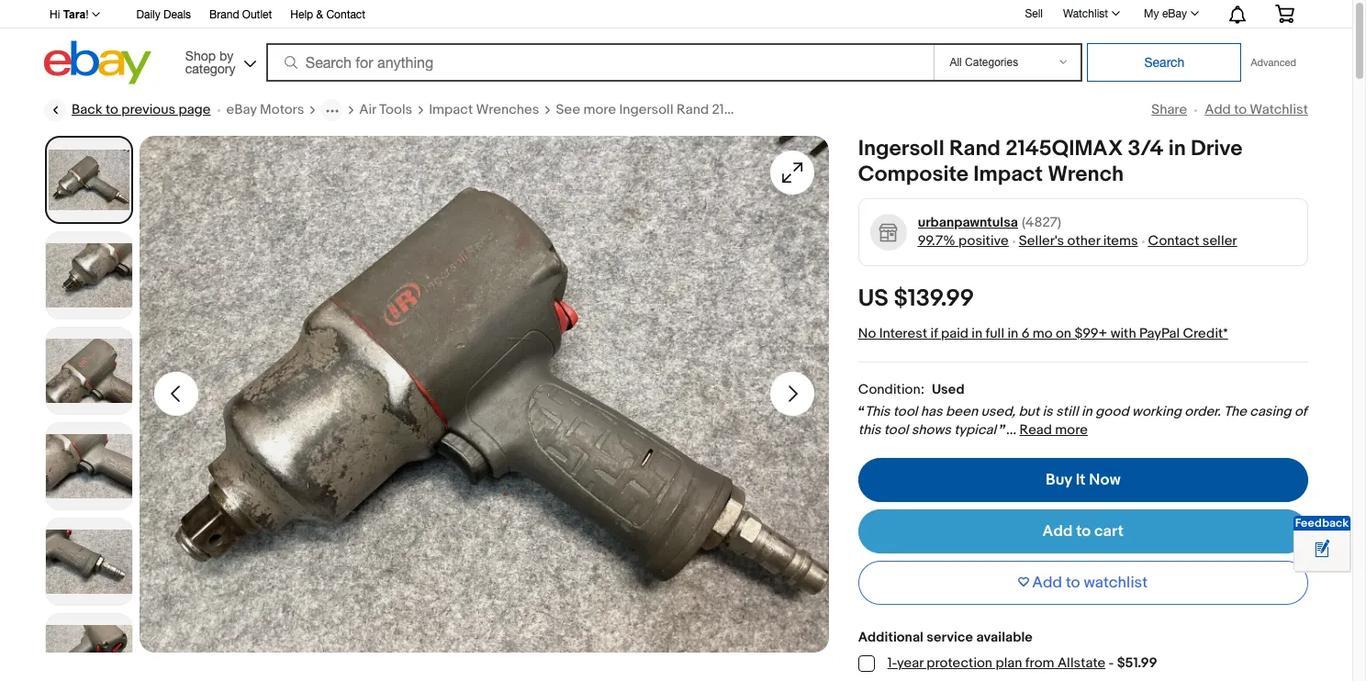 Task type: locate. For each thing, give the bounding box(es) containing it.
0 vertical spatial drive
[[825, 101, 858, 118]]

1 vertical spatial 2145qimax
[[1006, 136, 1124, 162]]

"
[[1000, 422, 1007, 439]]

see
[[556, 101, 581, 118]]

paypal
[[1140, 325, 1181, 343]]

add down the add to cart
[[1033, 574, 1063, 593]]

0 horizontal spatial watchlist
[[1064, 7, 1109, 20]]

if
[[931, 325, 939, 343]]

tools
[[379, 101, 413, 118]]

contact
[[327, 8, 366, 21], [1149, 232, 1200, 250]]

1 vertical spatial impact
[[974, 162, 1044, 187]]

share button
[[1152, 101, 1188, 119]]

0 vertical spatial ingersoll
[[620, 101, 674, 118]]

0 vertical spatial contact
[[327, 8, 366, 21]]

plan
[[996, 655, 1023, 672]]

ingersoll inside ingersoll rand 2145qimax 3/4 in drive composite impact wrench
[[859, 136, 945, 162]]

1 vertical spatial rand
[[950, 136, 1001, 162]]

2 vertical spatial add
[[1033, 574, 1063, 593]]

shop by category banner
[[40, 0, 1309, 89]]

shop
[[185, 48, 216, 63]]

been
[[946, 403, 979, 421]]

watchlist
[[1085, 574, 1149, 593]]

tool
[[894, 403, 918, 421], [884, 422, 909, 439]]

1 horizontal spatial impact
[[974, 162, 1044, 187]]

us $139.99
[[859, 285, 975, 313]]

impact wrenches link
[[429, 101, 540, 119]]

advanced link
[[1242, 44, 1306, 81]]

add to cart
[[1043, 523, 1124, 541]]

impact up "urbanpawntulsa (4827)"
[[974, 162, 1044, 187]]

urbanpawntulsa image
[[870, 214, 908, 251]]

1-year protection plan from allstate - $51.99
[[888, 655, 1158, 672]]

watchlist down advanced link
[[1251, 101, 1309, 119]]

Search for anything text field
[[269, 45, 931, 80]]

watchlist right sell
[[1064, 7, 1109, 20]]

urbanpawntulsa (4827)
[[918, 214, 1062, 232]]

0 horizontal spatial ebay
[[226, 101, 257, 118]]

this
[[865, 403, 891, 421]]

0 horizontal spatial 2145qimax
[[712, 101, 786, 118]]

ebay right my
[[1163, 7, 1188, 20]]

seller's
[[1019, 232, 1065, 250]]

rand up urbanpawntulsa
[[950, 136, 1001, 162]]

to for watchlist
[[1235, 101, 1248, 119]]

ingersoll rand 2145qimax 3/4 in drive composite impact wrench
[[859, 136, 1244, 187]]

add
[[1205, 101, 1232, 119], [1043, 523, 1073, 541], [1033, 574, 1063, 593]]

order.
[[1185, 403, 1222, 421]]

has
[[921, 403, 943, 421]]

99.7% positive
[[918, 232, 1009, 250]]

watchlist link
[[1054, 3, 1129, 25]]

impact
[[429, 101, 473, 118], [974, 162, 1044, 187]]

to for cart
[[1077, 523, 1092, 541]]

hi
[[50, 8, 60, 21]]

my ebay
[[1145, 7, 1188, 20]]

to left the watchlist
[[1066, 574, 1081, 593]]

ingersoll down composite...
[[859, 136, 945, 162]]

in inside " this tool has been used, but is still in good working order. the casing of this tool shows typical
[[1082, 403, 1093, 421]]

buy it now
[[1046, 471, 1121, 490]]

sell
[[1026, 7, 1044, 20]]

motors
[[260, 101, 304, 118]]

0 vertical spatial add
[[1205, 101, 1232, 119]]

sell link
[[1017, 7, 1052, 20]]

add for add to watchlist
[[1033, 574, 1063, 593]]

ebay
[[1163, 7, 1188, 20], [226, 101, 257, 118]]

2145qimax left the 3/4in
[[712, 101, 786, 118]]

share
[[1152, 101, 1188, 119]]

shop by category
[[185, 48, 236, 76]]

to right back
[[106, 101, 118, 118]]

deals
[[164, 8, 191, 21]]

daily deals
[[136, 8, 191, 21]]

brand
[[210, 8, 239, 21]]

wrenches
[[476, 101, 540, 118]]

impact inside impact wrenches link
[[429, 101, 473, 118]]

interest
[[880, 325, 928, 343]]

available
[[977, 629, 1033, 647]]

0 horizontal spatial more
[[584, 101, 617, 118]]

tool down the condition: used
[[894, 403, 918, 421]]

&
[[316, 8, 323, 21]]

to down advanced link
[[1235, 101, 1248, 119]]

add right share
[[1205, 101, 1232, 119]]

contact inside 'account' navigation
[[327, 8, 366, 21]]

it
[[1076, 471, 1086, 490]]

0 vertical spatial impact
[[429, 101, 473, 118]]

rand down shop by category banner
[[677, 101, 709, 118]]

no
[[859, 325, 877, 343]]

1 horizontal spatial watchlist
[[1251, 101, 1309, 119]]

0 vertical spatial rand
[[677, 101, 709, 118]]

ingersoll
[[620, 101, 674, 118], [859, 136, 945, 162]]

drive down add to watchlist link
[[1192, 136, 1244, 162]]

1 horizontal spatial 2145qimax
[[1006, 136, 1124, 162]]

contact right &
[[327, 8, 366, 21]]

this
[[859, 422, 881, 439]]

0 vertical spatial tool
[[894, 403, 918, 421]]

ingersoll rand 2145qimax 3/4 in drive composite impact wrench - picture 1 of 11 image
[[140, 136, 829, 653]]

6
[[1022, 325, 1030, 343]]

to inside button
[[1066, 574, 1081, 593]]

with
[[1111, 325, 1137, 343]]

but
[[1019, 403, 1040, 421]]

3/4
[[1129, 136, 1164, 162]]

None submit
[[1088, 43, 1242, 82]]

watchlist
[[1064, 7, 1109, 20], [1251, 101, 1309, 119]]

ebay inside my ebay link
[[1163, 7, 1188, 20]]

1 horizontal spatial more
[[1056, 422, 1089, 439]]

1 horizontal spatial contact
[[1149, 232, 1200, 250]]

2145qimax up (4827)
[[1006, 136, 1124, 162]]

0 vertical spatial watchlist
[[1064, 7, 1109, 20]]

0 vertical spatial ebay
[[1163, 7, 1188, 20]]

drive inside ingersoll rand 2145qimax 3/4 in drive composite impact wrench
[[1192, 136, 1244, 162]]

1 vertical spatial ebay
[[226, 101, 257, 118]]

drive right the 3/4in
[[825, 101, 858, 118]]

1 horizontal spatial rand
[[950, 136, 1001, 162]]

1 horizontal spatial ebay
[[1163, 7, 1188, 20]]

seller's other items link
[[1019, 232, 1139, 250]]

composite
[[859, 162, 969, 187]]

previous
[[121, 101, 176, 118]]

0 horizontal spatial impact
[[429, 101, 473, 118]]

"
[[859, 403, 865, 421]]

to left cart
[[1077, 523, 1092, 541]]

additional service available
[[859, 629, 1033, 647]]

contact left seller
[[1149, 232, 1200, 250]]

to for watchlist
[[1066, 574, 1081, 593]]

1 vertical spatial ingersoll
[[859, 136, 945, 162]]

in right 3/4
[[1169, 136, 1187, 162]]

99.7% positive link
[[918, 232, 1009, 250]]

of
[[1295, 403, 1308, 421]]

picture 1 of 11 image
[[47, 138, 131, 222]]

1 horizontal spatial ingersoll
[[859, 136, 945, 162]]

in
[[1169, 136, 1187, 162], [972, 325, 983, 343], [1008, 325, 1019, 343], [1082, 403, 1093, 421]]

add inside button
[[1033, 574, 1063, 593]]

in right still
[[1082, 403, 1093, 421]]

ebay motors link
[[226, 101, 304, 119]]

add left cart
[[1043, 523, 1073, 541]]

contact seller link
[[1149, 232, 1238, 250]]

in left 6
[[1008, 325, 1019, 343]]

ingersoll down search for anything text field
[[620, 101, 674, 118]]

0 vertical spatial 2145qimax
[[712, 101, 786, 118]]

0 horizontal spatial contact
[[327, 8, 366, 21]]

positive
[[959, 232, 1009, 250]]

1 vertical spatial watchlist
[[1251, 101, 1309, 119]]

1 horizontal spatial drive
[[1192, 136, 1244, 162]]

composite...
[[861, 101, 942, 118]]

more down still
[[1056, 422, 1089, 439]]

picture 4 of 11 image
[[46, 424, 132, 510]]

to for previous
[[106, 101, 118, 118]]

0 vertical spatial more
[[584, 101, 617, 118]]

0 horizontal spatial ingersoll
[[620, 101, 674, 118]]

ebay left "motors"
[[226, 101, 257, 118]]

more right "see"
[[584, 101, 617, 118]]

impact right the "tools"
[[429, 101, 473, 118]]

1 vertical spatial add
[[1043, 523, 1073, 541]]

1 vertical spatial drive
[[1192, 136, 1244, 162]]

tool down this on the right bottom of the page
[[884, 422, 909, 439]]

0 horizontal spatial drive
[[825, 101, 858, 118]]



Task type: vqa. For each thing, say whether or not it's contained in the screenshot.
"Daily Deals"
yes



Task type: describe. For each thing, give the bounding box(es) containing it.
in left full
[[972, 325, 983, 343]]

the
[[1225, 403, 1247, 421]]

watchlist inside 'link'
[[1064, 7, 1109, 20]]

help
[[291, 8, 313, 21]]

no interest if paid in full in 6 mo on $99+ with paypal credit* link
[[859, 325, 1229, 343]]

brand outlet
[[210, 8, 272, 21]]

-
[[1109, 655, 1115, 672]]

buy it now link
[[859, 458, 1309, 502]]

0 horizontal spatial rand
[[677, 101, 709, 118]]

outlet
[[242, 8, 272, 21]]

air tools link
[[359, 101, 413, 119]]

credit*
[[1184, 325, 1229, 343]]

1 vertical spatial more
[[1056, 422, 1089, 439]]

impact inside ingersoll rand 2145qimax 3/4 in drive composite impact wrench
[[974, 162, 1044, 187]]

add for add to watchlist
[[1205, 101, 1232, 119]]

2145qimax inside see more ingersoll rand 2145qimax 3/4in drive composite... link
[[712, 101, 786, 118]]

account navigation
[[40, 0, 1309, 28]]

ebay motors
[[226, 101, 304, 118]]

buy
[[1046, 471, 1073, 490]]

1 vertical spatial contact
[[1149, 232, 1200, 250]]

used
[[932, 381, 965, 399]]

2145qimax inside ingersoll rand 2145qimax 3/4 in drive composite impact wrench
[[1006, 136, 1124, 162]]

(4827)
[[1023, 214, 1062, 232]]

daily deals link
[[136, 6, 191, 26]]

picture 2 of 11 image
[[46, 232, 132, 319]]

protection
[[927, 655, 993, 672]]

hi tara !
[[50, 8, 89, 21]]

help & contact link
[[291, 6, 366, 26]]

by
[[219, 48, 234, 63]]

add to watchlist link
[[1205, 101, 1309, 119]]

$99+
[[1075, 325, 1108, 343]]

ebay inside ebay motors link
[[226, 101, 257, 118]]

in inside ingersoll rand 2145qimax 3/4 in drive composite impact wrench
[[1169, 136, 1187, 162]]

your shopping cart image
[[1275, 5, 1296, 23]]

cart
[[1095, 523, 1124, 541]]

full
[[986, 325, 1005, 343]]

mo
[[1033, 325, 1053, 343]]

...
[[1007, 422, 1017, 439]]

1-
[[888, 655, 898, 672]]

page
[[179, 101, 211, 118]]

$139.99
[[894, 285, 975, 313]]

urbanpawntulsa
[[918, 214, 1019, 232]]

back to previous page link
[[44, 99, 211, 121]]

my ebay link
[[1135, 3, 1208, 25]]

none submit inside shop by category banner
[[1088, 43, 1242, 82]]

picture 3 of 11 image
[[46, 328, 132, 414]]

condition:
[[859, 381, 925, 399]]

see more ingersoll rand 2145qimax 3/4in drive composite...
[[556, 101, 942, 118]]

year
[[898, 655, 924, 672]]

" this tool has been used, but is still in good working order. the casing of this tool shows typical
[[859, 403, 1308, 439]]

99.7%
[[918, 232, 956, 250]]

my
[[1145, 7, 1160, 20]]

back to previous page
[[72, 101, 211, 118]]

impact wrenches
[[429, 101, 540, 118]]

casing
[[1251, 403, 1292, 421]]

condition: used
[[859, 381, 965, 399]]

air tools
[[359, 101, 413, 118]]

picture 5 of 11 image
[[46, 519, 132, 605]]

brand outlet link
[[210, 6, 272, 26]]

!
[[86, 8, 89, 21]]

3/4in
[[789, 101, 822, 118]]

category
[[185, 61, 236, 76]]

is
[[1043, 403, 1053, 421]]

advanced
[[1252, 57, 1297, 68]]

additional
[[859, 629, 924, 647]]

service
[[927, 629, 974, 647]]

add to watchlist
[[1205, 101, 1309, 119]]

add to cart link
[[859, 510, 1309, 554]]

tara
[[63, 8, 86, 21]]

items
[[1104, 232, 1139, 250]]

read
[[1020, 422, 1053, 439]]

seller
[[1203, 232, 1238, 250]]

1 vertical spatial tool
[[884, 422, 909, 439]]

add for add to cart
[[1043, 523, 1073, 541]]

help & contact
[[291, 8, 366, 21]]

still
[[1057, 403, 1079, 421]]

allstate
[[1058, 655, 1106, 672]]

shows
[[912, 422, 952, 439]]

feedback
[[1296, 516, 1350, 531]]

rand inside ingersoll rand 2145qimax 3/4 in drive composite impact wrench
[[950, 136, 1001, 162]]

good
[[1096, 403, 1130, 421]]

$51.99
[[1118, 655, 1158, 672]]

other
[[1068, 232, 1101, 250]]

shop by category button
[[177, 41, 260, 80]]

no interest if paid in full in 6 mo on $99+ with paypal credit*
[[859, 325, 1229, 343]]



